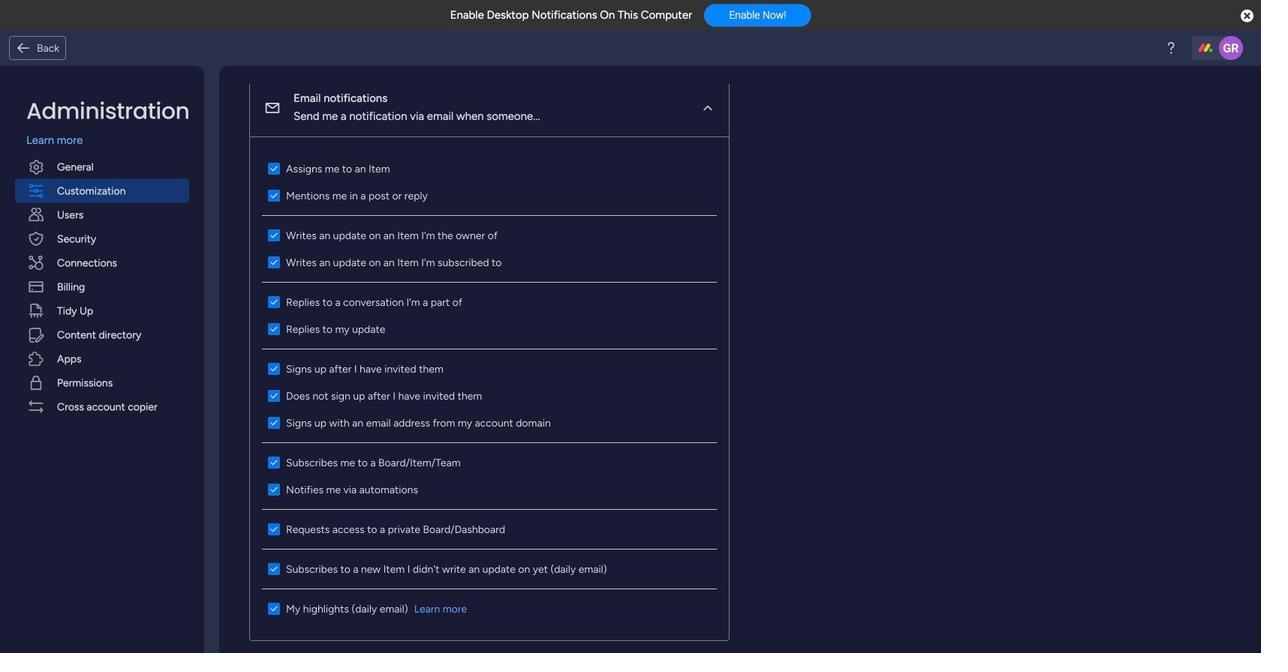 Task type: locate. For each thing, give the bounding box(es) containing it.
dapulse close image
[[1241, 9, 1254, 24]]

help image
[[1163, 41, 1178, 56]]

back to workspace image
[[16, 40, 31, 55]]

region
[[250, 137, 729, 641]]



Task type: vqa. For each thing, say whether or not it's contained in the screenshot.
Help icon
yes



Task type: describe. For each thing, give the bounding box(es) containing it.
greg robinson image
[[1219, 36, 1243, 60]]



